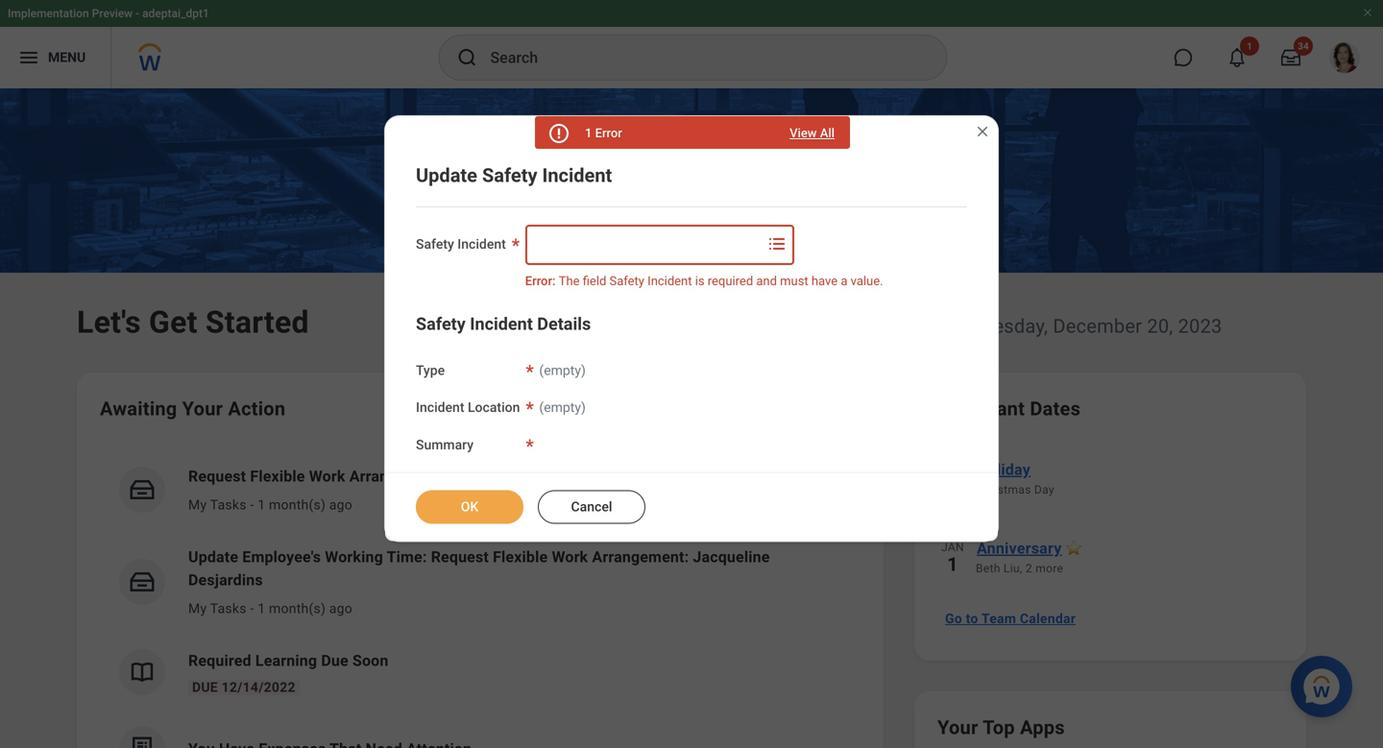 Task type: describe. For each thing, give the bounding box(es) containing it.
action
[[228, 398, 286, 420]]

important dates element
[[938, 446, 1283, 596]]

liu,
[[1004, 562, 1023, 575]]

0 horizontal spatial due
[[192, 680, 218, 696]]

holiday button
[[976, 457, 1283, 482]]

incident up summary
[[416, 400, 464, 416]]

update for update employee's working time: request flexible work arrangement: jacqueline desjardins
[[188, 548, 238, 566]]

incident location
[[416, 400, 520, 416]]

anniversary
[[977, 539, 1062, 558]]

holiday christmas day
[[976, 461, 1055, 497]]

0 horizontal spatial work
[[309, 467, 345, 486]]

jan 1
[[941, 541, 964, 576]]

inbox large image
[[1281, 48, 1301, 67]]

is
[[695, 274, 705, 288]]

apps
[[1020, 717, 1065, 739]]

0 horizontal spatial request
[[188, 467, 246, 486]]

all
[[820, 126, 835, 140]]

required
[[708, 274, 753, 288]]

awaiting your action
[[100, 398, 286, 420]]

0 vertical spatial arrangement:
[[349, 467, 446, 486]]

my tasks - 1 month(s) ago for inbox image
[[188, 601, 353, 617]]

ok button
[[416, 491, 524, 524]]

25
[[942, 475, 964, 497]]

month(s) for inbox icon at the bottom of the page
[[269, 497, 326, 513]]

important
[[938, 398, 1025, 420]]

cancel
[[571, 499, 612, 515]]

get
[[149, 305, 198, 341]]

implementation preview -   adeptai_dpt1 banner
[[0, 0, 1383, 88]]

and
[[756, 274, 777, 288]]

profile logan mcneil element
[[1318, 37, 1372, 79]]

my tasks - 1 month(s) ago for inbox icon at the bottom of the page
[[188, 497, 353, 513]]

safety incident details button
[[416, 314, 591, 334]]

my for inbox icon at the bottom of the page
[[188, 497, 207, 513]]

1 down employee's
[[258, 601, 265, 617]]

1 error
[[585, 126, 622, 140]]

desjardins inside update employee's working time: request flexible work arrangement: jacqueline desjardins
[[188, 571, 263, 589]]

calendar
[[1020, 611, 1076, 627]]

let's get started main content
[[0, 88, 1383, 748]]

implementation preview -   adeptai_dpt1
[[8, 7, 209, 20]]

let's get started
[[77, 305, 309, 341]]

request inside update employee's working time: request flexible work arrangement: jacqueline desjardins
[[431, 548, 489, 566]]

incident down update safety incident
[[458, 236, 506, 252]]

view
[[790, 126, 817, 140]]

started
[[205, 305, 309, 341]]

1 inside jan 1
[[947, 553, 959, 576]]

update safety incident
[[416, 164, 612, 187]]

it's wednesday, december 20, 2023
[[915, 315, 1222, 338]]

value.
[[851, 274, 883, 288]]

0 vertical spatial jacqueline
[[450, 467, 527, 486]]

tasks for inbox icon at the bottom of the page
[[210, 497, 247, 513]]

incident left is on the right top of the page
[[648, 274, 692, 288]]

inbox image
[[128, 476, 157, 504]]

employee's
[[242, 548, 321, 566]]

- inside banner
[[136, 7, 139, 20]]

update for update safety incident
[[416, 164, 477, 187]]

my for inbox image
[[188, 601, 207, 617]]

working
[[325, 548, 383, 566]]

Safety Incident field
[[527, 228, 764, 262]]

soon
[[352, 652, 389, 670]]

safety incident details group
[[416, 313, 967, 455]]

dashboard expenses image
[[128, 735, 157, 748]]

flexible inside update employee's working time: request flexible work arrangement: jacqueline desjardins
[[493, 548, 548, 566]]

1 inside update safety incident dialog
[[585, 126, 592, 140]]

work inside update employee's working time: request flexible work arrangement: jacqueline desjardins
[[552, 548, 588, 566]]

0 vertical spatial your
[[182, 398, 223, 420]]

anniversary ⭐ beth liu, 2 more
[[976, 539, 1082, 575]]

more
[[1036, 562, 1064, 575]]

12/14/2022
[[222, 680, 296, 696]]



Task type: locate. For each thing, give the bounding box(es) containing it.
your left top
[[938, 717, 978, 739]]

safety inside group
[[416, 314, 466, 334]]

2 ago from the top
[[329, 601, 353, 617]]

required learning due soon due 12/14/2022
[[188, 652, 389, 696]]

1 vertical spatial arrangement:
[[592, 548, 689, 566]]

1 horizontal spatial due
[[321, 652, 349, 670]]

flexible
[[250, 467, 305, 486], [493, 548, 548, 566]]

(empty) right location
[[539, 400, 586, 416]]

1 vertical spatial month(s)
[[269, 601, 326, 617]]

due down required
[[192, 680, 218, 696]]

safety
[[482, 164, 537, 187], [416, 236, 454, 252], [610, 274, 645, 288], [416, 314, 466, 334]]

top
[[983, 717, 1015, 739]]

team
[[982, 611, 1016, 627]]

1 horizontal spatial arrangement:
[[592, 548, 689, 566]]

christmas
[[976, 483, 1031, 497]]

(empty) for type
[[539, 363, 586, 378]]

go to team calendar button
[[938, 599, 1084, 638]]

1 horizontal spatial your
[[938, 717, 978, 739]]

your left the action
[[182, 398, 223, 420]]

1 my tasks - 1 month(s) ago from the top
[[188, 497, 353, 513]]

notifications large image
[[1228, 48, 1247, 67]]

field
[[583, 274, 606, 288]]

implementation
[[8, 7, 89, 20]]

2023
[[1178, 315, 1222, 338]]

tasks up employee's
[[210, 497, 247, 513]]

it's
[[915, 315, 939, 338]]

1 horizontal spatial request
[[431, 548, 489, 566]]

1 vertical spatial my
[[188, 601, 207, 617]]

awaiting your action list
[[100, 450, 861, 748]]

error:
[[525, 274, 556, 288]]

1 vertical spatial update
[[188, 548, 238, 566]]

my tasks - 1 month(s) ago
[[188, 497, 353, 513], [188, 601, 353, 617]]

update inside update employee's working time: request flexible work arrangement: jacqueline desjardins
[[188, 548, 238, 566]]

2
[[1026, 562, 1033, 575]]

tasks
[[210, 497, 247, 513], [210, 601, 247, 617]]

update
[[416, 164, 477, 187], [188, 548, 238, 566]]

0 vertical spatial my
[[188, 497, 207, 513]]

1 horizontal spatial update
[[416, 164, 477, 187]]

2 month(s) from the top
[[269, 601, 326, 617]]

request flexible work arrangement: jacqueline desjardins
[[188, 467, 606, 486]]

beth
[[976, 562, 1001, 575]]

1 left beth
[[947, 553, 959, 576]]

0 vertical spatial desjardins
[[531, 467, 606, 486]]

error: the field safety incident is required and must have a value.
[[525, 274, 883, 288]]

update up safety incident
[[416, 164, 477, 187]]

0 horizontal spatial flexible
[[250, 467, 305, 486]]

0 horizontal spatial desjardins
[[188, 571, 263, 589]]

a
[[841, 274, 848, 288]]

month(s) up employee's
[[269, 497, 326, 513]]

- down employee's
[[250, 601, 254, 617]]

2 my from the top
[[188, 601, 207, 617]]

ago for inbox icon at the bottom of the page
[[329, 497, 353, 513]]

incident down exclamation image
[[542, 164, 612, 187]]

must
[[780, 274, 809, 288]]

1 left error
[[585, 126, 592, 140]]

0 horizontal spatial arrangement:
[[349, 467, 446, 486]]

prompts image
[[765, 232, 788, 256]]

1 vertical spatial jacqueline
[[693, 548, 770, 566]]

1 vertical spatial work
[[552, 548, 588, 566]]

safety incident details
[[416, 314, 591, 334]]

arrangement: down cancel button
[[592, 548, 689, 566]]

due
[[321, 652, 349, 670], [192, 680, 218, 696]]

-
[[136, 7, 139, 20], [250, 497, 254, 513], [250, 601, 254, 617]]

1 vertical spatial ago
[[329, 601, 353, 617]]

ago up working
[[329, 497, 353, 513]]

safety incident
[[416, 236, 506, 252]]

go to team calendar
[[945, 611, 1076, 627]]

update employee's working time: request flexible work arrangement: jacqueline desjardins
[[188, 548, 770, 589]]

0 vertical spatial ago
[[329, 497, 353, 513]]

my
[[188, 497, 207, 513], [188, 601, 207, 617]]

1 vertical spatial flexible
[[493, 548, 548, 566]]

view all
[[790, 126, 835, 140]]

your
[[182, 398, 223, 420], [938, 717, 978, 739]]

desjardins
[[531, 467, 606, 486], [188, 571, 263, 589]]

preview
[[92, 7, 133, 20]]

dates
[[1030, 398, 1081, 420]]

day
[[1035, 483, 1055, 497]]

arrangement:
[[349, 467, 446, 486], [592, 548, 689, 566]]

0 vertical spatial month(s)
[[269, 497, 326, 513]]

1 tasks from the top
[[210, 497, 247, 513]]

(empty) down details
[[539, 363, 586, 378]]

1 vertical spatial my tasks - 1 month(s) ago
[[188, 601, 353, 617]]

2 my tasks - 1 month(s) ago from the top
[[188, 601, 353, 617]]

0 vertical spatial request
[[188, 467, 246, 486]]

2 vertical spatial -
[[250, 601, 254, 617]]

desjardins down employee's
[[188, 571, 263, 589]]

update left employee's
[[188, 548, 238, 566]]

wednesday,
[[944, 315, 1048, 338]]

(empty)
[[539, 363, 586, 378], [539, 400, 586, 416]]

1 horizontal spatial flexible
[[493, 548, 548, 566]]

exclamation image
[[551, 127, 566, 141]]

0 vertical spatial (empty)
[[539, 363, 586, 378]]

desjardins up cancel
[[531, 467, 606, 486]]

1 horizontal spatial work
[[552, 548, 588, 566]]

month(s) up learning
[[269, 601, 326, 617]]

update inside dialog
[[416, 164, 477, 187]]

adeptai_dpt1
[[142, 7, 209, 20]]

required
[[188, 652, 251, 670]]

search image
[[456, 46, 479, 69]]

my up required
[[188, 601, 207, 617]]

ago down working
[[329, 601, 353, 617]]

your top apps
[[938, 717, 1065, 739]]

jan
[[941, 541, 964, 554]]

⭐
[[1066, 539, 1082, 558]]

location
[[468, 400, 520, 416]]

time:
[[387, 548, 427, 566]]

ok
[[461, 499, 479, 515]]

0 vertical spatial update
[[416, 164, 477, 187]]

- right preview
[[136, 7, 139, 20]]

inbox image
[[128, 568, 157, 597]]

flexible down the action
[[250, 467, 305, 486]]

book open image
[[128, 658, 157, 687]]

work down cancel button
[[552, 548, 588, 566]]

error
[[595, 126, 622, 140]]

my tasks - 1 month(s) ago down employee's
[[188, 601, 353, 617]]

0 vertical spatial work
[[309, 467, 345, 486]]

1
[[585, 126, 592, 140], [258, 497, 265, 513], [947, 553, 959, 576], [258, 601, 265, 617]]

dec
[[942, 462, 964, 476]]

1 vertical spatial request
[[431, 548, 489, 566]]

let's
[[77, 305, 141, 341]]

month(s)
[[269, 497, 326, 513], [269, 601, 326, 617]]

have
[[812, 274, 838, 288]]

close environment banner image
[[1362, 7, 1374, 18]]

- for inbox icon at the bottom of the page
[[250, 497, 254, 513]]

important dates
[[938, 398, 1081, 420]]

december
[[1053, 315, 1142, 338]]

jacqueline inside update employee's working time: request flexible work arrangement: jacqueline desjardins
[[693, 548, 770, 566]]

(empty) for incident location
[[539, 400, 586, 416]]

1 vertical spatial tasks
[[210, 601, 247, 617]]

flexible down ok button
[[493, 548, 548, 566]]

work up working
[[309, 467, 345, 486]]

1 horizontal spatial desjardins
[[531, 467, 606, 486]]

0 vertical spatial my tasks - 1 month(s) ago
[[188, 497, 353, 513]]

holiday
[[977, 461, 1031, 479]]

my right inbox icon at the bottom of the page
[[188, 497, 207, 513]]

details
[[537, 314, 591, 334]]

the
[[559, 274, 580, 288]]

tasks up required
[[210, 601, 247, 617]]

0 horizontal spatial jacqueline
[[450, 467, 527, 486]]

request down ok button
[[431, 548, 489, 566]]

incident
[[542, 164, 612, 187], [458, 236, 506, 252], [648, 274, 692, 288], [470, 314, 533, 334], [416, 400, 464, 416]]

1 (empty) from the top
[[539, 363, 586, 378]]

1 vertical spatial (empty)
[[539, 400, 586, 416]]

dec 25
[[942, 462, 964, 497]]

0 vertical spatial due
[[321, 652, 349, 670]]

1 ago from the top
[[329, 497, 353, 513]]

1 vertical spatial due
[[192, 680, 218, 696]]

- up employee's
[[250, 497, 254, 513]]

0 vertical spatial tasks
[[210, 497, 247, 513]]

close update safety incident image
[[975, 124, 990, 139]]

due left soon
[[321, 652, 349, 670]]

0 vertical spatial flexible
[[250, 467, 305, 486]]

request down awaiting your action
[[188, 467, 246, 486]]

month(s) for inbox image
[[269, 601, 326, 617]]

1 vertical spatial desjardins
[[188, 571, 263, 589]]

arrangement: down summary
[[349, 467, 446, 486]]

learning
[[255, 652, 317, 670]]

incident down error:
[[470, 314, 533, 334]]

ago
[[329, 497, 353, 513], [329, 601, 353, 617]]

2 (empty) from the top
[[539, 400, 586, 416]]

go
[[945, 611, 962, 627]]

summary
[[416, 437, 474, 453]]

- for inbox image
[[250, 601, 254, 617]]

ago for inbox image
[[329, 601, 353, 617]]

1 month(s) from the top
[[269, 497, 326, 513]]

1 up employee's
[[258, 497, 265, 513]]

0 horizontal spatial your
[[182, 398, 223, 420]]

tasks for inbox image
[[210, 601, 247, 617]]

1 my from the top
[[188, 497, 207, 513]]

2 tasks from the top
[[210, 601, 247, 617]]

1 horizontal spatial jacqueline
[[693, 548, 770, 566]]

type
[[416, 363, 445, 378]]

cancel button
[[538, 491, 646, 524]]

20,
[[1147, 315, 1173, 338]]

jacqueline
[[450, 467, 527, 486], [693, 548, 770, 566]]

arrangement: inside update employee's working time: request flexible work arrangement: jacqueline desjardins
[[592, 548, 689, 566]]

1 vertical spatial -
[[250, 497, 254, 513]]

my tasks - 1 month(s) ago up employee's
[[188, 497, 353, 513]]

0 vertical spatial -
[[136, 7, 139, 20]]

awaiting
[[100, 398, 177, 420]]

update safety incident dialog
[[384, 115, 999, 542]]

to
[[966, 611, 978, 627]]

0 horizontal spatial update
[[188, 548, 238, 566]]

1 vertical spatial your
[[938, 717, 978, 739]]



Task type: vqa. For each thing, say whether or not it's contained in the screenshot.
"MORE"
yes



